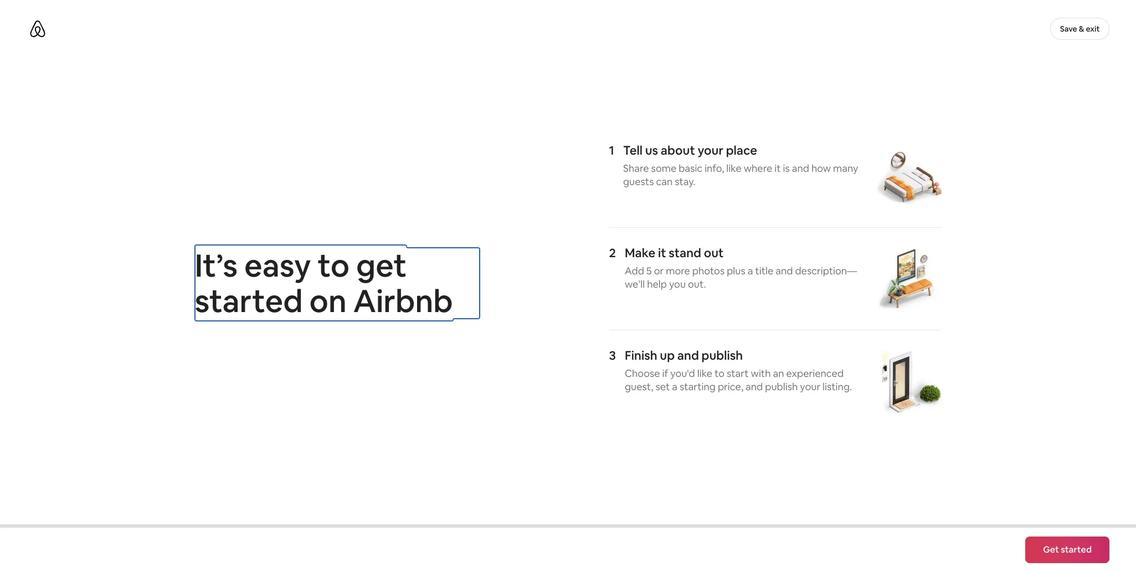 Task type: describe. For each thing, give the bounding box(es) containing it.
to inside it's easy to get started on airbnb
[[318, 245, 350, 285]]

set
[[656, 380, 670, 393]]

where
[[744, 162, 773, 175]]

1
[[609, 142, 615, 158]]

exit
[[1087, 24, 1101, 34]]

on
[[310, 280, 347, 321]]

out
[[704, 245, 724, 261]]

like inside tell us about your place share some basic info, like where it is and how many guests can stay.
[[727, 162, 742, 175]]

us
[[646, 142, 659, 158]]

stand
[[669, 245, 702, 261]]

how
[[812, 162, 832, 175]]

make
[[625, 245, 656, 261]]

place
[[727, 142, 758, 158]]

you'd
[[671, 367, 696, 380]]

5
[[647, 264, 652, 277]]

and inside make it stand out add 5 or more photos plus a title and description— we'll help you out.
[[776, 264, 793, 277]]

0 vertical spatial publish
[[702, 348, 743, 363]]

plus
[[727, 264, 746, 277]]

make it stand out add 5 or more photos plus a title and description— we'll help you out.
[[625, 245, 858, 290]]

started
[[195, 280, 303, 321]]

get
[[356, 245, 407, 285]]

2
[[609, 245, 616, 261]]

&
[[1080, 24, 1085, 34]]

help
[[648, 278, 667, 290]]

more
[[666, 264, 691, 277]]

finish up and publish choose if you'd like to start with an experienced guest, set a starting price, and publish your listing.
[[625, 348, 853, 393]]

it inside tell us about your place share some basic info, like where it is and how many guests can stay.
[[775, 162, 781, 175]]

airbnb
[[354, 280, 453, 321]]

3
[[609, 348, 616, 363]]

guests
[[624, 175, 654, 188]]

and inside tell us about your place share some basic info, like where it is and how many guests can stay.
[[793, 162, 810, 175]]

save & exit button
[[1051, 18, 1110, 40]]

finish
[[625, 348, 658, 363]]

an
[[774, 367, 785, 380]]

price,
[[718, 380, 744, 393]]

a inside make it stand out add 5 or more photos plus a title and description— we'll help you out.
[[748, 264, 754, 277]]

about
[[661, 142, 696, 158]]

can
[[657, 175, 673, 188]]

we'll
[[625, 278, 645, 290]]

info,
[[705, 162, 725, 175]]

share
[[624, 162, 649, 175]]

choose
[[625, 367, 660, 380]]

or
[[654, 264, 664, 277]]

listing.
[[823, 380, 853, 393]]



Task type: locate. For each thing, give the bounding box(es) containing it.
a left title
[[748, 264, 754, 277]]

and right is
[[793, 162, 810, 175]]

start
[[727, 367, 749, 380]]

it
[[775, 162, 781, 175], [659, 245, 667, 261]]

many
[[834, 162, 859, 175]]

it's
[[195, 245, 238, 285]]

save & exit
[[1061, 24, 1101, 34]]

out.
[[688, 278, 707, 290]]

to inside finish up and publish choose if you'd like to start with an experienced guest, set a starting price, and publish your listing.
[[715, 367, 725, 380]]

your down experienced
[[801, 380, 821, 393]]

1 vertical spatial your
[[801, 380, 821, 393]]

1 horizontal spatial a
[[748, 264, 754, 277]]

you
[[670, 278, 686, 290]]

with
[[751, 367, 771, 380]]

0 horizontal spatial a
[[673, 380, 678, 393]]

a
[[748, 264, 754, 277], [673, 380, 678, 393]]

description—
[[796, 264, 858, 277]]

it up or
[[659, 245, 667, 261]]

0 vertical spatial to
[[318, 245, 350, 285]]

tell
[[624, 142, 643, 158]]

your inside finish up and publish choose if you'd like to start with an experienced guest, set a starting price, and publish your listing.
[[801, 380, 821, 393]]

save
[[1061, 24, 1078, 34]]

1 vertical spatial it
[[659, 245, 667, 261]]

it left is
[[775, 162, 781, 175]]

a right set
[[673, 380, 678, 393]]

is
[[784, 162, 790, 175]]

and down with
[[746, 380, 763, 393]]

and up you'd
[[678, 348, 699, 363]]

1 vertical spatial to
[[715, 367, 725, 380]]

like up starting on the bottom right of the page
[[698, 367, 713, 380]]

experienced
[[787, 367, 844, 380]]

1 vertical spatial like
[[698, 367, 713, 380]]

like right "info," at the right top
[[727, 162, 742, 175]]

a inside finish up and publish choose if you'd like to start with an experienced guest, set a starting price, and publish your listing.
[[673, 380, 678, 393]]

to up price,
[[715, 367, 725, 380]]

1 horizontal spatial your
[[801, 380, 821, 393]]

publish
[[702, 348, 743, 363], [766, 380, 798, 393]]

1 horizontal spatial like
[[727, 162, 742, 175]]

1 horizontal spatial to
[[715, 367, 725, 380]]

1 horizontal spatial publish
[[766, 380, 798, 393]]

and
[[793, 162, 810, 175], [776, 264, 793, 277], [678, 348, 699, 363], [746, 380, 763, 393]]

easy
[[244, 245, 311, 285]]

it inside make it stand out add 5 or more photos plus a title and description— we'll help you out.
[[659, 245, 667, 261]]

your
[[698, 142, 724, 158], [801, 380, 821, 393]]

1 horizontal spatial it
[[775, 162, 781, 175]]

if
[[663, 367, 669, 380]]

0 vertical spatial like
[[727, 162, 742, 175]]

0 horizontal spatial publish
[[702, 348, 743, 363]]

like
[[727, 162, 742, 175], [698, 367, 713, 380]]

0 horizontal spatial your
[[698, 142, 724, 158]]

like inside finish up and publish choose if you'd like to start with an experienced guest, set a starting price, and publish your listing.
[[698, 367, 713, 380]]

0 horizontal spatial like
[[698, 367, 713, 380]]

guest,
[[625, 380, 654, 393]]

starting
[[680, 380, 716, 393]]

to
[[318, 245, 350, 285], [715, 367, 725, 380]]

add
[[625, 264, 645, 277]]

photos
[[693, 264, 725, 277]]

your inside tell us about your place share some basic info, like where it is and how many guests can stay.
[[698, 142, 724, 158]]

stay.
[[675, 175, 696, 188]]

0 horizontal spatial to
[[318, 245, 350, 285]]

and right title
[[776, 264, 793, 277]]

it's easy to get started on airbnb
[[195, 245, 453, 321]]

0 horizontal spatial it
[[659, 245, 667, 261]]

1 vertical spatial a
[[673, 380, 678, 393]]

tell us about your place share some basic info, like where it is and how many guests can stay.
[[624, 142, 859, 188]]

up
[[660, 348, 675, 363]]

to left get
[[318, 245, 350, 285]]

your up "info," at the right top
[[698, 142, 724, 158]]

0 vertical spatial it
[[775, 162, 781, 175]]

basic
[[679, 162, 703, 175]]

some
[[652, 162, 677, 175]]

title
[[756, 264, 774, 277]]

0 vertical spatial a
[[748, 264, 754, 277]]

publish up "start"
[[702, 348, 743, 363]]

publish down an
[[766, 380, 798, 393]]

0 vertical spatial your
[[698, 142, 724, 158]]

1 vertical spatial publish
[[766, 380, 798, 393]]



Task type: vqa. For each thing, say whether or not it's contained in the screenshot.
bottom a
yes



